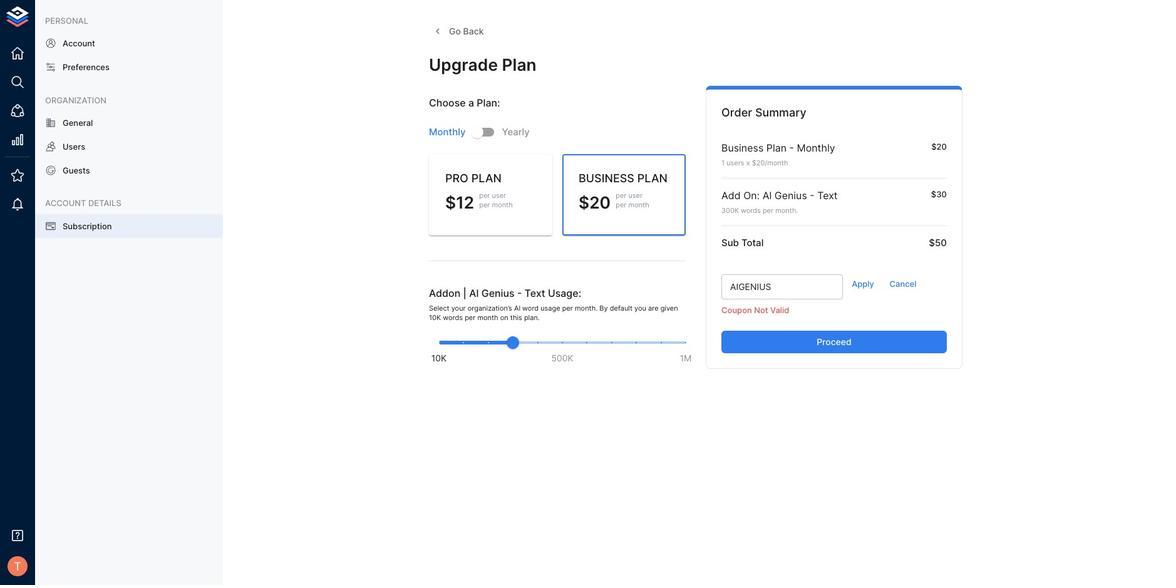 Task type: locate. For each thing, give the bounding box(es) containing it.
0 vertical spatial 10k
[[429, 314, 441, 322]]

- for 300k
[[810, 189, 815, 202]]

20 right x
[[757, 158, 765, 167]]

1 vertical spatial plan
[[767, 141, 787, 154]]

genius inside addon | al genius - text usage: select your organization's al word usage per month. by default you are given 10k words per month on this plan.
[[482, 287, 515, 300]]

plan up $ 12 per user per month
[[472, 172, 502, 185]]

$30
[[932, 189, 947, 199]]

1 vertical spatial month.
[[575, 304, 598, 313]]

0 horizontal spatial plan
[[472, 172, 502, 185]]

user for 20
[[629, 191, 643, 200]]

1 horizontal spatial -
[[790, 141, 795, 154]]

1 horizontal spatial genius
[[775, 189, 808, 202]]

1 vertical spatial text
[[525, 287, 546, 300]]

al
[[763, 189, 772, 202], [470, 287, 479, 300], [514, 304, 521, 313]]

0 horizontal spatial al
[[470, 287, 479, 300]]

10k
[[429, 314, 441, 322], [432, 353, 447, 363]]

al right on:
[[763, 189, 772, 202]]

per
[[480, 191, 490, 200], [616, 191, 627, 200], [480, 201, 490, 210], [616, 201, 627, 210], [763, 206, 774, 215], [563, 304, 573, 313], [465, 314, 476, 322]]

1 vertical spatial al
[[470, 287, 479, 300]]

monthly
[[429, 126, 466, 138], [797, 141, 836, 154]]

20
[[757, 158, 765, 167], [590, 192, 611, 212]]

0 vertical spatial plan
[[502, 54, 537, 74]]

1 horizontal spatial plan
[[638, 172, 668, 185]]

proceed button
[[722, 331, 947, 354]]

plan up the $ 20 per user per month
[[638, 172, 668, 185]]

$ 20 per user per month
[[579, 191, 650, 212]]

account
[[63, 38, 95, 48]]

words down on:
[[741, 206, 761, 215]]

$ for 20
[[579, 192, 590, 212]]

genius inside add on: al genius - text 300k words per month.
[[775, 189, 808, 202]]

you
[[635, 304, 647, 313]]

month inside the $ 20 per user per month
[[629, 201, 650, 210]]

month down organization's
[[478, 314, 499, 322]]

user down pro plan
[[492, 191, 506, 200]]

1 horizontal spatial plan
[[767, 141, 787, 154]]

text for usage:
[[525, 287, 546, 300]]

plan for 20
[[638, 172, 668, 185]]

text inside add on: al genius - text 300k words per month.
[[818, 189, 838, 202]]

- inside addon | al genius - text usage: select your organization's al word usage per month. by default you are given 10k words per month on this plan.
[[518, 287, 522, 300]]

$ inside the $ 20 per user per month
[[579, 192, 590, 212]]

- down business plan - monthly 1 users x $ 20 /month
[[810, 189, 815, 202]]

month right 12
[[492, 201, 513, 210]]

plan up /month at the top of page
[[767, 141, 787, 154]]

- up this
[[518, 287, 522, 300]]

words down your
[[443, 314, 463, 322]]

plan for upgrade
[[502, 54, 537, 74]]

user for 12
[[492, 191, 506, 200]]

0 vertical spatial words
[[741, 206, 761, 215]]

$ down pro
[[446, 192, 456, 212]]

genius for on:
[[775, 189, 808, 202]]

genius down /month at the top of page
[[775, 189, 808, 202]]

subscription
[[63, 221, 112, 231]]

1 vertical spatial 20
[[590, 192, 611, 212]]

2 vertical spatial al
[[514, 304, 521, 313]]

default
[[610, 304, 633, 313]]

month
[[492, 201, 513, 210], [629, 201, 650, 210], [478, 314, 499, 322]]

2 horizontal spatial al
[[763, 189, 772, 202]]

not
[[755, 305, 769, 315]]

1 horizontal spatial month.
[[776, 206, 799, 215]]

usage
[[541, 304, 561, 313]]

plan for business
[[767, 141, 787, 154]]

summary
[[756, 106, 807, 119]]

plan for 12
[[472, 172, 502, 185]]

0 horizontal spatial month.
[[575, 304, 598, 313]]

$
[[752, 158, 757, 167], [446, 192, 456, 212], [579, 192, 590, 212]]

plan right upgrade
[[502, 54, 537, 74]]

1 horizontal spatial user
[[629, 191, 643, 200]]

add
[[722, 189, 741, 202]]

0 vertical spatial -
[[790, 141, 795, 154]]

pro plan
[[446, 172, 502, 185]]

account
[[45, 198, 86, 208]]

$50
[[930, 237, 947, 249]]

|
[[463, 287, 467, 300]]

genius for |
[[482, 287, 515, 300]]

$20
[[932, 141, 947, 151]]

monthly down summary
[[797, 141, 836, 154]]

1 vertical spatial words
[[443, 314, 463, 322]]

/month
[[765, 158, 789, 167]]

al up this
[[514, 304, 521, 313]]

0 vertical spatial al
[[763, 189, 772, 202]]

addon | al genius - text usage: select your organization's al word usage per month. by default you are given 10k words per month on this plan.
[[429, 287, 678, 322]]

1 user from the left
[[492, 191, 506, 200]]

go back button
[[429, 20, 489, 43]]

1 plan from the left
[[472, 172, 502, 185]]

2 user from the left
[[629, 191, 643, 200]]

0 horizontal spatial monthly
[[429, 126, 466, 138]]

monthly down choose
[[429, 126, 466, 138]]

plan.
[[524, 314, 540, 322]]

users
[[63, 142, 85, 152]]

1 vertical spatial genius
[[482, 287, 515, 300]]

guests link
[[35, 159, 223, 183]]

plan
[[472, 172, 502, 185], [638, 172, 668, 185]]

month.
[[776, 206, 799, 215], [575, 304, 598, 313]]

user inside the $ 20 per user per month
[[629, 191, 643, 200]]

0 horizontal spatial genius
[[482, 287, 515, 300]]

1 vertical spatial monthly
[[797, 141, 836, 154]]

0 vertical spatial 20
[[757, 158, 765, 167]]

words
[[741, 206, 761, 215], [443, 314, 463, 322]]

general
[[63, 118, 93, 128]]

0 vertical spatial genius
[[775, 189, 808, 202]]

business plan
[[579, 172, 668, 185]]

0 horizontal spatial 20
[[590, 192, 611, 212]]

2 horizontal spatial $
[[752, 158, 757, 167]]

0 horizontal spatial $
[[446, 192, 456, 212]]

words inside addon | al genius - text usage: select your organization's al word usage per month. by default you are given 10k words per month on this plan.
[[443, 314, 463, 322]]

0 horizontal spatial text
[[525, 287, 546, 300]]

1 horizontal spatial words
[[741, 206, 761, 215]]

- inside business plan - monthly 1 users x $ 20 /month
[[790, 141, 795, 154]]

al right |
[[470, 287, 479, 300]]

text inside addon | al genius - text usage: select your organization's al word usage per month. by default you are given 10k words per month on this plan.
[[525, 287, 546, 300]]

text
[[818, 189, 838, 202], [525, 287, 546, 300]]

- down summary
[[790, 141, 795, 154]]

0 horizontal spatial words
[[443, 314, 463, 322]]

1 horizontal spatial 20
[[757, 158, 765, 167]]

2 vertical spatial -
[[518, 287, 522, 300]]

2 horizontal spatial -
[[810, 189, 815, 202]]

usage:
[[548, 287, 582, 300]]

$ right x
[[752, 158, 757, 167]]

-
[[790, 141, 795, 154], [810, 189, 815, 202], [518, 287, 522, 300]]

al inside add on: al genius - text 300k words per month.
[[763, 189, 772, 202]]

al for |
[[470, 287, 479, 300]]

upgrade plan
[[429, 54, 537, 74]]

genius up organization's
[[482, 287, 515, 300]]

plan inside business plan - monthly 1 users x $ 20 /month
[[767, 141, 787, 154]]

month down business plan
[[629, 201, 650, 210]]

plan
[[502, 54, 537, 74], [767, 141, 787, 154]]

1 horizontal spatial text
[[818, 189, 838, 202]]

1 vertical spatial -
[[810, 189, 815, 202]]

user
[[492, 191, 506, 200], [629, 191, 643, 200]]

0 vertical spatial text
[[818, 189, 838, 202]]

business
[[579, 172, 635, 185]]

0 horizontal spatial plan
[[502, 54, 537, 74]]

0 horizontal spatial user
[[492, 191, 506, 200]]

pro
[[446, 172, 469, 185]]

month inside $ 12 per user per month
[[492, 201, 513, 210]]

month. down /month at the top of page
[[776, 206, 799, 215]]

on:
[[744, 189, 760, 202]]

$ down business
[[579, 192, 590, 212]]

$ inside $ 12 per user per month
[[446, 192, 456, 212]]

1m
[[680, 353, 692, 363]]

20 down business
[[590, 192, 611, 212]]

10k inside addon | al genius - text usage: select your organization's al word usage per month. by default you are given 10k words per month on this plan.
[[429, 314, 441, 322]]

500k
[[552, 353, 574, 363]]

month. left by
[[575, 304, 598, 313]]

user down business plan
[[629, 191, 643, 200]]

genius
[[775, 189, 808, 202], [482, 287, 515, 300]]

user inside $ 12 per user per month
[[492, 191, 506, 200]]

0 vertical spatial month.
[[776, 206, 799, 215]]

12
[[456, 192, 475, 212]]

0 horizontal spatial -
[[518, 287, 522, 300]]

details
[[88, 198, 121, 208]]

1 horizontal spatial al
[[514, 304, 521, 313]]

1 horizontal spatial $
[[579, 192, 590, 212]]

1 horizontal spatial monthly
[[797, 141, 836, 154]]

go back
[[449, 26, 484, 36]]

order
[[722, 106, 753, 119]]

- inside add on: al genius - text 300k words per month.
[[810, 189, 815, 202]]

2 plan from the left
[[638, 172, 668, 185]]



Task type: describe. For each thing, give the bounding box(es) containing it.
t
[[14, 560, 21, 573]]

apply button
[[843, 275, 884, 294]]

add on: al genius - text 300k words per month.
[[722, 189, 838, 215]]

month. inside addon | al genius - text usage: select your organization's al word usage per month. by default you are given 10k words per month on this plan.
[[575, 304, 598, 313]]

are
[[649, 304, 659, 313]]

$ 12 per user per month
[[446, 191, 513, 212]]

month for 20
[[629, 201, 650, 210]]

your
[[452, 304, 466, 313]]

coupon
[[722, 305, 752, 315]]

upgrade
[[429, 54, 498, 74]]

addon
[[429, 287, 461, 300]]

choose
[[429, 97, 466, 109]]

20 inside business plan - monthly 1 users x $ 20 /month
[[757, 158, 765, 167]]

month inside addon | al genius - text usage: select your organization's al word usage per month. by default you are given 10k words per month on this plan.
[[478, 314, 499, 322]]

account link
[[35, 31, 223, 55]]

given
[[661, 304, 678, 313]]

valid
[[771, 305, 790, 315]]

account details
[[45, 198, 121, 208]]

- for usage:
[[518, 287, 522, 300]]

go
[[449, 26, 461, 36]]

$ inside business plan - monthly 1 users x $ 20 /month
[[752, 158, 757, 167]]

personal
[[45, 16, 88, 26]]

t button
[[4, 553, 31, 580]]

select
[[429, 304, 450, 313]]

yearly
[[502, 126, 530, 138]]

general link
[[35, 111, 223, 135]]

plan:
[[477, 97, 500, 109]]

per inside add on: al genius - text 300k words per month.
[[763, 206, 774, 215]]

organization
[[45, 95, 107, 105]]

sub total
[[722, 237, 764, 249]]

guests
[[63, 166, 90, 176]]

1 vertical spatial 10k
[[432, 353, 447, 363]]

Enter Coupon Code text field
[[722, 275, 843, 299]]

text for 300k
[[818, 189, 838, 202]]

x
[[747, 158, 750, 167]]

20 inside the $ 20 per user per month
[[590, 192, 611, 212]]

monthly inside business plan - monthly 1 users x $ 20 /month
[[797, 141, 836, 154]]

cancel
[[890, 279, 917, 289]]

users link
[[35, 135, 223, 159]]

business
[[722, 141, 764, 154]]

apply
[[852, 279, 875, 289]]

1
[[722, 158, 725, 167]]

0 vertical spatial monthly
[[429, 126, 466, 138]]

preferences link
[[35, 55, 223, 79]]

on
[[501, 314, 509, 322]]

total
[[742, 237, 764, 249]]

word
[[523, 304, 539, 313]]

cancel button
[[884, 275, 924, 294]]

month. inside add on: al genius - text 300k words per month.
[[776, 206, 799, 215]]

$ for 12
[[446, 192, 456, 212]]

coupon not valid
[[722, 305, 790, 315]]

this
[[511, 314, 522, 322]]

order summary
[[722, 106, 807, 119]]

users
[[727, 158, 745, 167]]

by
[[600, 304, 608, 313]]

300k
[[722, 206, 739, 215]]

month for 12
[[492, 201, 513, 210]]

business plan - monthly 1 users x $ 20 /month
[[722, 141, 836, 167]]

sub
[[722, 237, 739, 249]]

subscription link
[[35, 214, 223, 238]]

choose a plan:
[[429, 97, 500, 109]]

a
[[469, 97, 474, 109]]

words inside add on: al genius - text 300k words per month.
[[741, 206, 761, 215]]

proceed
[[817, 336, 852, 347]]

back
[[463, 26, 484, 36]]

organization's
[[468, 304, 513, 313]]

al for on:
[[763, 189, 772, 202]]

preferences
[[63, 62, 110, 72]]



Task type: vqa. For each thing, say whether or not it's contained in the screenshot.
go back image
no



